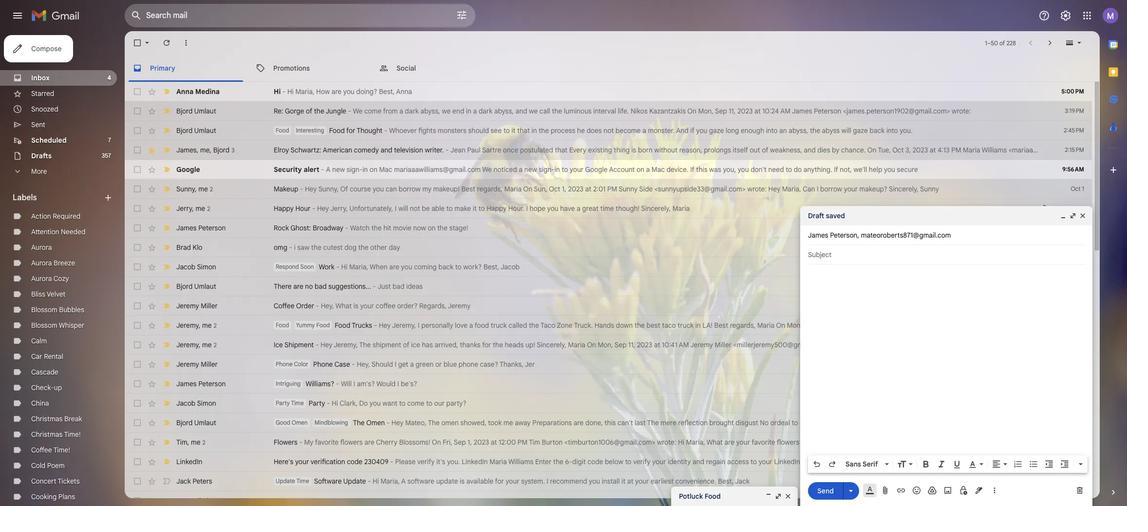 Task type: vqa. For each thing, say whether or not it's contained in the screenshot.


Task type: locate. For each thing, give the bounding box(es) containing it.
insert emoji ‪(⌘⇧2)‬ image
[[912, 486, 922, 496]]

on down comedy
[[370, 165, 378, 174]]

2 sign- from the left
[[539, 165, 555, 174]]

1 vertical spatial pm
[[608, 185, 618, 194]]

i left know at bottom
[[805, 438, 807, 447]]

1 horizontal spatial on
[[428, 224, 436, 233]]

jacob simon
[[176, 263, 216, 272], [176, 399, 216, 408]]

hit
[[384, 224, 392, 233]]

christmas break
[[31, 415, 82, 424]]

medina
[[195, 87, 220, 96]]

coffee order - hey, what is your coffee order? regards, jeremy
[[274, 302, 471, 310]]

check-
[[31, 384, 54, 392]]

2 horizontal spatial 11,
[[818, 321, 825, 330]]

a
[[326, 165, 331, 174], [402, 477, 406, 486]]

undo ‪(⌘z)‬ image
[[813, 460, 822, 469]]

mon, up <millerjeremy500@gmail.com>
[[788, 321, 803, 330]]

2 umlaut from the top
[[194, 126, 216, 135]]

my
[[304, 438, 314, 447]]

0 vertical spatial 1
[[986, 39, 988, 47]]

sep 13 for rock ghost: broadway - watch the hit movie now on the stage!
[[1068, 224, 1085, 232]]

357
[[102, 152, 111, 159]]

11, for 10:24
[[729, 107, 736, 116]]

1 vertical spatial aurora
[[31, 259, 52, 268]]

1 horizontal spatial hey,
[[357, 360, 370, 369]]

0 vertical spatial jeremy miller
[[176, 302, 218, 310]]

if right device.
[[691, 165, 695, 174]]

, for 9th row from the bottom
[[199, 340, 200, 349]]

regards, up happy hour - hey jerry, unfortunately, i will not be able to make it to happy hour. i hope you have a great time though! sincerely, maria
[[477, 185, 503, 194]]

4
[[107, 74, 111, 81]]

up
[[54, 384, 62, 392]]

coffee
[[376, 302, 396, 310]]

close image
[[1080, 212, 1087, 220], [785, 493, 793, 501]]

1 umlaut from the top
[[194, 107, 216, 116]]

will up movie
[[399, 204, 408, 213]]

tab list right 12 at the bottom right of page
[[1101, 31, 1128, 471]]

0 vertical spatial a
[[326, 165, 331, 174]]

be
[[422, 204, 430, 213]]

2 sep 13 from the top
[[1068, 244, 1085, 251]]

0 horizontal spatial a
[[326, 165, 331, 174]]

bjord umlaut for 12th row from the bottom
[[176, 282, 216, 291]]

1 vertical spatial 1
[[1083, 185, 1085, 193]]

row containing jerry
[[125, 199, 1093, 218]]

2 horizontal spatial mon,
[[788, 321, 803, 330]]

None checkbox
[[133, 38, 142, 48], [133, 126, 142, 136], [133, 165, 142, 175], [133, 204, 142, 213], [133, 223, 142, 233], [133, 360, 142, 369], [133, 379, 142, 389], [133, 418, 142, 428], [133, 457, 142, 467], [133, 477, 142, 486], [133, 496, 142, 506], [133, 38, 142, 48], [133, 126, 142, 136], [133, 165, 142, 175], [133, 204, 142, 213], [133, 223, 142, 233], [133, 360, 142, 369], [133, 379, 142, 389], [133, 418, 142, 428], [133, 457, 142, 467], [133, 477, 142, 486], [133, 496, 142, 506]]

intriguing
[[276, 380, 301, 388]]

i left "personally"
[[418, 321, 420, 330]]

1 vertical spatial simon
[[197, 399, 216, 408]]

2 jack from the left
[[736, 477, 750, 486]]

this
[[697, 165, 708, 174], [605, 419, 616, 427], [829, 419, 840, 427]]

2 christmas from the top
[[31, 430, 63, 439]]

1 horizontal spatial mon,
[[699, 107, 714, 116]]

3 bjord umlaut from the top
[[176, 282, 216, 291]]

truck right taco
[[678, 321, 694, 330]]

you left can
[[373, 185, 384, 194]]

0 horizontal spatial am
[[679, 341, 690, 349]]

what
[[336, 302, 352, 310], [707, 438, 723, 447]]

2 jeremy , me 2 from the top
[[176, 340, 217, 349]]

1 jeremy , me 2 from the top
[[176, 321, 217, 330]]

this left the firm
[[829, 419, 840, 427]]

20 row from the top
[[125, 452, 1093, 472]]

sign- up sun,
[[539, 165, 555, 174]]

row
[[125, 82, 1093, 101], [125, 101, 1093, 121], [125, 121, 1093, 140], [125, 140, 1093, 160], [125, 160, 1093, 179], [125, 179, 1093, 199], [125, 199, 1093, 218], [125, 218, 1093, 238], [125, 238, 1093, 257], [125, 257, 1093, 277], [125, 277, 1093, 296], [125, 296, 1093, 316], [125, 316, 1093, 335], [125, 335, 1093, 355], [125, 355, 1093, 374], [125, 374, 1093, 394], [125, 394, 1093, 413], [125, 413, 1093, 433], [125, 433, 1093, 452], [125, 452, 1093, 472], [125, 472, 1093, 491], [125, 491, 1093, 506]]

2 for happy hour
[[207, 205, 210, 212]]

1 jeremy miller from the top
[[176, 302, 218, 310]]

into down <james.peterson1902@gmail.com>
[[887, 126, 899, 135]]

your left coffee
[[360, 302, 374, 310]]

<timburton1006@gmail.com>
[[565, 438, 656, 447]]

sep left 12 at the bottom right of page
[[1068, 263, 1078, 271]]

2 borrow from the left
[[821, 185, 843, 194]]

7 row from the top
[[125, 199, 1093, 218]]

williams up update time software update - hi maria, a software update is available for your system. i recommend you install it at your earliest convenience. best, jack
[[509, 458, 534, 466]]

2 if from the left
[[835, 165, 839, 174]]

1 horizontal spatial sign-
[[539, 165, 555, 174]]

cascade link
[[31, 368, 58, 377]]

bjord umlaut for 21th row from the bottom
[[176, 107, 216, 116]]

0 vertical spatial minimize image
[[1060, 212, 1068, 220]]

sep right fri,
[[454, 438, 466, 447]]

labels navigation
[[0, 31, 125, 506]]

am right 10:24
[[781, 107, 791, 116]]

1 mac from the left
[[379, 165, 393, 174]]

maria, left when at the bottom left
[[349, 263, 369, 272]]

0 vertical spatial blossom
[[31, 306, 57, 314]]

0 horizontal spatial mac
[[379, 165, 393, 174]]

italic ‪(⌘i)‬ image
[[937, 460, 947, 469]]

primary
[[150, 64, 175, 72]]

1 horizontal spatial mac
[[652, 165, 665, 174]]

we
[[353, 107, 363, 116], [483, 165, 492, 174]]

1 horizontal spatial update
[[344, 477, 366, 486]]

redo ‪(⌘y)‬ image
[[828, 460, 838, 469]]

maria,
[[296, 87, 315, 96], [783, 185, 802, 194], [349, 263, 369, 272], [687, 438, 706, 447], [381, 477, 400, 486]]

0 horizontal spatial on
[[370, 165, 378, 174]]

paul
[[468, 146, 481, 155]]

2 gaze from the left
[[854, 126, 869, 135]]

am
[[781, 107, 791, 116], [865, 321, 875, 330], [679, 341, 690, 349]]

aurora for the aurora link
[[31, 243, 52, 252]]

2 horizontal spatial into
[[967, 419, 979, 427]]

coffee inside labels navigation
[[31, 446, 52, 455]]

2 jacob simon from the top
[[176, 399, 216, 408]]

it right the install
[[622, 477, 626, 486]]

1 james peterson from the top
[[176, 224, 226, 233]]

1 vertical spatial time!
[[53, 446, 70, 455]]

2 google from the left
[[586, 165, 608, 174]]

bjord up james , me , bjord 3
[[176, 126, 193, 135]]

the left heads
[[493, 341, 503, 349]]

abyss, up see
[[495, 107, 514, 116]]

thing
[[614, 146, 630, 155]]

makeup!
[[434, 185, 460, 194]]

0 horizontal spatial abyss,
[[421, 107, 440, 116]]

4 umlaut from the top
[[194, 419, 216, 427]]

1 horizontal spatial omen
[[367, 419, 385, 427]]

1 vertical spatial christmas
[[31, 430, 63, 439]]

1 new from the left
[[332, 165, 345, 174]]

done,
[[586, 419, 603, 427]]

your left system.
[[506, 477, 520, 486]]

1 cell from the top
[[1058, 282, 1093, 291]]

mon, right kazantzakis
[[699, 107, 714, 116]]

best, right work?
[[484, 263, 500, 272]]

aug 30
[[1066, 478, 1085, 485]]

does
[[587, 126, 602, 135]]

- right order
[[316, 302, 319, 310]]

1 bjord umlaut from the top
[[176, 107, 216, 116]]

convenience.
[[676, 477, 717, 486]]

0 horizontal spatial party
[[276, 400, 290, 407]]

- up cherry in the left bottom of the page
[[387, 419, 390, 427]]

1 vertical spatial aug
[[1066, 478, 1076, 485]]

close image for draft saved
[[1080, 212, 1087, 220]]

Search mail text field
[[146, 11, 429, 20]]

hey down yummy food
[[321, 341, 333, 349]]

best up make
[[462, 185, 476, 194]]

abyss
[[823, 126, 840, 135]]

1 jacob simon from the top
[[176, 263, 216, 272]]

not right does
[[604, 126, 614, 135]]

0 vertical spatial jeremy,
[[392, 321, 416, 330]]

1 vertical spatial jeremy,
[[334, 341, 358, 349]]

into for abyss,
[[887, 126, 899, 135]]

0 horizontal spatial sign-
[[347, 165, 363, 174]]

13 for omg - i saw the cutest dog the other day
[[1080, 244, 1085, 251]]

see
[[491, 126, 502, 135]]

0 vertical spatial christmas
[[31, 415, 63, 424]]

am for james
[[781, 107, 791, 116]]

christmas down china "link" at the bottom left of the page
[[31, 415, 63, 424]]

1 vertical spatial jacob simon
[[176, 399, 216, 408]]

bjord down anna medina at left top
[[176, 107, 193, 116]]

2 cell from the top
[[1058, 301, 1093, 311]]

underline ‪(⌘u)‬ image
[[953, 460, 963, 470]]

truck right food
[[491, 321, 507, 330]]

settings image
[[1061, 10, 1072, 21]]

a up side
[[647, 165, 650, 174]]

2 blossom from the top
[[31, 321, 57, 330]]

0 vertical spatial mon,
[[699, 107, 714, 116]]

toggle confidential mode image
[[959, 486, 969, 496]]

1 horizontal spatial pm
[[608, 185, 618, 194]]

me for ice
[[202, 340, 212, 349]]

labels heading
[[13, 193, 103, 203]]

christmas up coffee time! link
[[31, 430, 63, 439]]

19 row from the top
[[125, 433, 1093, 452]]

2 aurora from the top
[[31, 259, 52, 268]]

<millerjeremy500@gmail.com>
[[734, 341, 829, 349]]

2 vertical spatial it
[[622, 477, 626, 486]]

22 row from the top
[[125, 491, 1093, 506]]

1 horizontal spatial shipment
[[893, 341, 921, 349]]

0 horizontal spatial close image
[[785, 493, 793, 501]]

identity
[[668, 458, 691, 466]]

7 cell from the top
[[1058, 399, 1093, 408]]

2 horizontal spatial it
[[622, 477, 626, 486]]

omen for the
[[367, 419, 385, 427]]

1 13 from the top
[[1080, 224, 1085, 232]]

in
[[466, 107, 472, 116], [532, 126, 537, 135], [363, 165, 368, 174], [555, 165, 560, 174], [696, 321, 701, 330]]

None checkbox
[[133, 87, 142, 97], [133, 106, 142, 116], [133, 145, 142, 155], [133, 184, 142, 194], [133, 243, 142, 252], [133, 262, 142, 272], [133, 282, 142, 291], [133, 301, 142, 311], [133, 321, 142, 330], [133, 340, 142, 350], [133, 399, 142, 408], [133, 438, 142, 447], [133, 87, 142, 97], [133, 106, 142, 116], [133, 145, 142, 155], [133, 184, 142, 194], [133, 243, 142, 252], [133, 262, 142, 272], [133, 282, 142, 291], [133, 301, 142, 311], [133, 321, 142, 330], [133, 340, 142, 350], [133, 399, 142, 408], [133, 438, 142, 447]]

for right available at the left of the page
[[495, 477, 504, 486]]

1 horizontal spatial regards,
[[731, 321, 756, 330]]

2 bjord umlaut from the top
[[176, 126, 216, 135]]

0 horizontal spatial it
[[473, 204, 477, 213]]

into
[[767, 126, 778, 135], [887, 126, 899, 135], [967, 419, 979, 427]]

3,
[[906, 146, 912, 155]]

1 horizontal spatial phone
[[313, 360, 333, 369]]

time inside update time software update - hi maria, a software update is available for your system. i recommend you install it at your earliest convenience. best, jack
[[297, 478, 309, 485]]

phone inside phone color phone case - hey, should i get a green or blue phone case? thanks, jer
[[276, 361, 293, 368]]

minimize image left pop out icon in the bottom right of the page
[[765, 493, 773, 501]]

cell for 15th row
[[1058, 360, 1093, 369]]

10 row from the top
[[125, 257, 1093, 277]]

on up if
[[688, 107, 697, 116]]

your right the keep
[[942, 458, 955, 466]]

14 row from the top
[[125, 335, 1093, 355]]

8 cell from the top
[[1058, 438, 1093, 447]]

ice
[[411, 341, 421, 349]]

1 aurora from the top
[[31, 243, 52, 252]]

you left the install
[[589, 477, 601, 486]]

other
[[371, 243, 387, 252]]

a right 'become'
[[643, 126, 647, 135]]

0 horizontal spatial code
[[347, 458, 363, 466]]

mon, for kazantzakis
[[699, 107, 714, 116]]

None search field
[[125, 4, 476, 27]]

more options image
[[992, 486, 998, 496]]

formatting options toolbar
[[809, 456, 1088, 473]]

want
[[383, 399, 398, 408]]

<sunnyupside33@gmail.com>
[[655, 185, 746, 194]]

on
[[370, 165, 378, 174], [637, 165, 645, 174], [428, 224, 436, 233]]

1 vertical spatial coffee
[[31, 446, 52, 455]]

saved
[[827, 212, 846, 220]]

are right how
[[332, 87, 342, 96]]

you.
[[900, 126, 913, 135], [447, 458, 460, 466]]

2 verify from the left
[[634, 458, 651, 466]]

4 cell from the top
[[1058, 340, 1093, 350]]

hi right work
[[341, 263, 348, 272]]

0 vertical spatial aurora
[[31, 243, 52, 252]]

bold ‪(⌘b)‬ image
[[922, 460, 931, 469]]

1 horizontal spatial into
[[887, 126, 899, 135]]

attention
[[31, 228, 59, 236]]

mon, down hands
[[598, 341, 614, 349]]

2 simon from the top
[[197, 399, 216, 408]]

13 for rock ghost: broadway - watch the hit movie now on the stage!
[[1080, 224, 1085, 232]]

2 13 from the top
[[1080, 244, 1085, 251]]

bulleted list ‪(⌘⇧8)‬ image
[[1029, 460, 1039, 469]]

1 horizontal spatial bad
[[393, 282, 405, 291]]

4 bjord umlaut from the top
[[176, 419, 216, 427]]

11, down down
[[629, 341, 636, 349]]

13 row from the top
[[125, 316, 1093, 335]]

thought
[[357, 126, 383, 135]]

time up got
[[297, 478, 309, 485]]

the down do
[[353, 419, 365, 427]]

0 vertical spatial close image
[[1080, 212, 1087, 220]]

1 happy from the left
[[274, 204, 294, 213]]

cell for seventh row from the bottom
[[1058, 379, 1093, 389]]

2 vertical spatial hey,
[[357, 360, 370, 369]]

jerry
[[176, 204, 192, 213]]

0 vertical spatial james peterson
[[176, 224, 226, 233]]

0 vertical spatial back
[[870, 126, 885, 135]]

5 cell from the top
[[1058, 360, 1093, 369]]

1 simon from the top
[[197, 263, 216, 272]]

2 inside tim , me 2
[[203, 439, 206, 446]]

21 row from the top
[[125, 472, 1093, 491]]

is
[[632, 146, 637, 155], [354, 302, 359, 310], [870, 438, 875, 447], [460, 477, 465, 486]]

row containing jack peters
[[125, 472, 1093, 491]]

to right able
[[447, 204, 453, 213]]

0 horizontal spatial will
[[399, 204, 408, 213]]

2 shipment from the left
[[893, 341, 921, 349]]

1 horizontal spatial back
[[870, 126, 885, 135]]

main content containing primary
[[125, 31, 1101, 506]]

hey for happy hour - hey jerry, unfortunately, i will not be able to make it to happy hour. i hope you have a great time though! sincerely, maria
[[317, 204, 329, 213]]

0 vertical spatial jeremy , me 2
[[176, 321, 217, 330]]

when
[[370, 263, 388, 272]]

postulated
[[520, 146, 554, 155]]

aurora down the aurora link
[[31, 259, 52, 268]]

me for makeup
[[198, 184, 208, 193]]

simon for party
[[197, 399, 216, 408]]

you right you,
[[738, 165, 749, 174]]

brad klo
[[176, 243, 203, 252]]

Message Body text field
[[809, 270, 1086, 453]]

your up earliest
[[653, 458, 666, 466]]

regards,
[[420, 302, 447, 310]]

linkedin down tim , me 2
[[176, 458, 203, 466]]

16 row from the top
[[125, 374, 1093, 394]]

0 horizontal spatial minimize image
[[765, 493, 773, 501]]

available
[[467, 477, 494, 486]]

0 horizontal spatial linkedin
[[176, 458, 203, 466]]

1 row from the top
[[125, 82, 1093, 101]]

row containing google
[[125, 160, 1093, 179]]

mac
[[379, 165, 393, 174], [652, 165, 665, 174]]

the left taco
[[529, 321, 539, 330]]

0 horizontal spatial best,
[[379, 87, 395, 96]]

coffee inside row
[[274, 302, 295, 310]]

minimize image
[[1060, 212, 1068, 220], [765, 493, 773, 501]]

minimize image for potluck food
[[765, 493, 773, 501]]

dark up whoever
[[405, 107, 419, 116]]

0 horizontal spatial regards,
[[477, 185, 503, 194]]

support image
[[1039, 10, 1051, 21]]

, for row containing tim
[[188, 438, 189, 447]]

1 horizontal spatial not
[[604, 126, 614, 135]]

1 christmas from the top
[[31, 415, 63, 424]]

time! for christmas time!
[[64, 430, 81, 439]]

0 horizontal spatial favorite
[[315, 438, 339, 447]]

dog
[[345, 243, 357, 252]]

maria down the <sunnyupside33@gmail.com>
[[673, 204, 690, 213]]

sans serif option
[[844, 460, 884, 469]]

6 row from the top
[[125, 179, 1093, 199]]

more image
[[181, 38, 191, 48]]

2 vertical spatial aurora
[[31, 274, 52, 283]]

attach files image
[[881, 486, 891, 496]]

this left was
[[697, 165, 708, 174]]

indent less ‪(⌘[)‬ image
[[1045, 460, 1055, 469]]

row containing tim
[[125, 433, 1093, 452]]

2 vertical spatial 11,
[[629, 341, 636, 349]]

hey down coffee
[[379, 321, 391, 330]]

blossom for blossom whisper
[[31, 321, 57, 330]]

yummy food
[[296, 322, 330, 329]]

13 up 12 at the bottom right of page
[[1080, 244, 1085, 251]]

9 row from the top
[[125, 238, 1093, 257]]

tim up jack peters in the bottom of the page
[[176, 438, 188, 447]]

2 favorite from the left
[[752, 438, 776, 447]]

has scheduled message image
[[1044, 204, 1054, 213]]

thanks,
[[500, 360, 524, 369]]

time inside party time party - hi clark, do you want to come to our party?
[[291, 400, 304, 407]]

0 horizontal spatial come
[[365, 107, 382, 116]]

mon, for maria
[[788, 321, 803, 330]]

umlaut down 'medina'
[[194, 107, 216, 116]]

bjord for 18th row
[[176, 419, 193, 427]]

more formatting options image
[[1077, 460, 1086, 469]]

1 sign- from the left
[[347, 165, 363, 174]]

, inside draft saved dialog
[[858, 231, 860, 240]]

0 horizontal spatial new
[[332, 165, 345, 174]]

tab list
[[1101, 31, 1128, 471], [125, 55, 1101, 82]]

1 horizontal spatial sunny
[[619, 185, 638, 194]]

hey, left should
[[357, 360, 370, 369]]

umlaut up tim , me 2
[[194, 419, 216, 427]]

me for flowers
[[191, 438, 201, 447]]

1 if from the left
[[691, 165, 695, 174]]

took
[[488, 419, 502, 427]]

not left be
[[410, 204, 420, 213]]

maria
[[964, 146, 981, 155], [505, 185, 522, 194], [673, 204, 690, 213], [758, 321, 775, 330], [569, 341, 586, 349], [490, 458, 507, 466]]

gaze
[[710, 126, 725, 135], [854, 126, 869, 135]]

jacob simon for party
[[176, 399, 216, 408]]

11, left the 11:11
[[818, 321, 825, 330]]

aurora up bliss
[[31, 274, 52, 283]]

0 vertical spatial best,
[[379, 87, 395, 96]]

pop out image
[[775, 493, 783, 501]]

1 horizontal spatial jeremy,
[[392, 321, 416, 330]]

1 blossom from the top
[[31, 306, 57, 314]]

jacob
[[176, 263, 196, 272], [501, 263, 520, 272], [176, 399, 196, 408]]

1 50 of 228
[[986, 39, 1017, 47]]

1 horizontal spatial it
[[512, 126, 516, 135]]

jacob for hi maria, when are you coming back to work? best, jacob
[[176, 263, 196, 272]]

attention needed link
[[31, 228, 85, 236]]

to right want
[[399, 399, 406, 408]]

brought
[[710, 419, 734, 427]]

0 vertical spatial time!
[[64, 430, 81, 439]]

1 vertical spatial 11,
[[818, 321, 825, 330]]

oct up the sep 26
[[1072, 185, 1081, 193]]

your right know at bottom
[[827, 438, 841, 447]]

3 cell from the top
[[1058, 321, 1093, 330]]

james peterson for 15th row from the bottom
[[176, 224, 226, 233]]

food trucks - hey jeremy, i personally love a food truck called the taco zone truck. hands down the best taco truck in la! best regards, maria on mon, sep 11, 2023 at 11:11 am jeremy miller <millerjeremy500@gmail
[[335, 321, 997, 330]]

soon
[[300, 263, 314, 271]]

will
[[341, 380, 352, 388]]

2 jeremy miller from the top
[[176, 360, 218, 369]]

christmas for christmas time!
[[31, 430, 63, 439]]

a right the end at top
[[473, 107, 477, 116]]

scheduled link
[[31, 136, 67, 145]]

time for software
[[297, 478, 309, 485]]

3:19 pm
[[1066, 107, 1085, 115]]

coffee time! link
[[31, 446, 70, 455]]

main content
[[125, 31, 1101, 506]]

1 horizontal spatial dark
[[479, 107, 493, 116]]

0 vertical spatial not
[[604, 126, 614, 135]]

1 inside row
[[1083, 185, 1085, 193]]

jeremy miller for 12th row
[[176, 302, 218, 310]]

coffee for coffee order - hey, what is your coffee order? regards, jeremy
[[274, 302, 295, 310]]

love
[[455, 321, 468, 330]]

5 row from the top
[[125, 160, 1093, 179]]

hi left clark,
[[332, 399, 338, 408]]

6 cell from the top
[[1058, 379, 1093, 389]]

monsters
[[438, 126, 467, 135]]

minimize image for draft saved
[[1060, 212, 1068, 220]]

cooking
[[31, 493, 57, 502]]

1 sep 13 from the top
[[1068, 224, 1085, 232]]

into for it
[[967, 419, 979, 427]]

bjord umlaut up tim , me 2
[[176, 419, 216, 427]]

0 horizontal spatial hey,
[[321, 302, 334, 310]]

is left 'next'
[[870, 438, 875, 447]]

has
[[867, 341, 879, 349]]

, for tenth row from the bottom of the page
[[199, 321, 200, 330]]

0 horizontal spatial if
[[691, 165, 695, 174]]

jeremy , me 2 for tenth row from the bottom of the page
[[176, 321, 217, 330]]

your right here's
[[295, 458, 309, 466]]

bad right "just"
[[393, 282, 405, 291]]

2 james peterson from the top
[[176, 380, 226, 388]]

life.
[[618, 107, 629, 116]]

more button
[[0, 164, 117, 179]]

1 vertical spatial it
[[473, 204, 477, 213]]

0 horizontal spatial omen
[[292, 419, 308, 427]]

2 horizontal spatial sincerely,
[[890, 185, 919, 194]]

should
[[372, 360, 393, 369]]

230409 down wedding
[[831, 458, 855, 466]]

wedding
[[842, 438, 869, 447]]

2 inside jerry , me 2
[[207, 205, 210, 212]]

row containing brad klo
[[125, 238, 1093, 257]]

attention needed
[[31, 228, 85, 236]]

3 aurora from the top
[[31, 274, 52, 283]]

1 horizontal spatial 1
[[1083, 185, 1085, 193]]

0 horizontal spatial 1
[[986, 39, 988, 47]]

runs - i got the runs.
[[274, 497, 339, 505]]

check-up
[[31, 384, 62, 392]]

advanced search options image
[[452, 5, 472, 25]]

time! for coffee time!
[[53, 446, 70, 455]]

2 bad from the left
[[393, 282, 405, 291]]

happy hour - hey jerry, unfortunately, i will not be able to make it to happy hour. i hope you have a great time though! sincerely, maria
[[274, 204, 690, 213]]

calm
[[31, 337, 47, 346]]

blossom up calm
[[31, 321, 57, 330]]

1 truck from the left
[[491, 321, 507, 330]]

weakness,
[[771, 146, 803, 155]]

bjord umlaut for 18th row
[[176, 419, 216, 427]]

3 umlaut from the top
[[194, 282, 216, 291]]

verification
[[311, 458, 345, 466]]

1 vertical spatial 13
[[1080, 244, 1085, 251]]

broadway
[[313, 224, 344, 233]]

and left dies
[[805, 146, 816, 155]]

on right account
[[637, 165, 645, 174]]

a right get
[[410, 360, 414, 369]]

11 row from the top
[[125, 277, 1093, 296]]

cell
[[1058, 282, 1093, 291], [1058, 301, 1093, 311], [1058, 321, 1093, 330], [1058, 340, 1093, 350], [1058, 360, 1093, 369], [1058, 379, 1093, 389], [1058, 399, 1093, 408], [1058, 438, 1093, 447]]

1 jack from the left
[[176, 477, 191, 486]]

we left the end at top
[[442, 107, 451, 116]]

4 row from the top
[[125, 140, 1093, 160]]

software
[[314, 477, 342, 486]]

1 vertical spatial a
[[402, 477, 406, 486]]

primary tab
[[125, 55, 247, 82]]

respond soon work - hi maria, when are you coming back to work? best, jacob
[[276, 263, 520, 272]]

1 vertical spatial sincerely,
[[642, 204, 671, 213]]

jacob for hi clark, do you want to come to our party?
[[176, 399, 196, 408]]

showed,
[[461, 419, 487, 427]]

to right see
[[504, 126, 510, 135]]

coffee
[[274, 302, 295, 310], [31, 446, 52, 455]]

james peterson
[[176, 224, 226, 233], [176, 380, 226, 388]]

2 new from the left
[[525, 165, 537, 174]]

indent more ‪(⌘])‬ image
[[1061, 460, 1070, 469]]

jacob simon for work
[[176, 263, 216, 272]]

2 inside sunny , me 2
[[210, 185, 213, 193]]

1 vertical spatial mon,
[[788, 321, 803, 330]]

1 horizontal spatial we
[[483, 165, 492, 174]]

makeup - hey sunny, of course you can borrow my makeup! best regards, maria on sun, oct 1, 2023 at 2:01 pm sunny side <sunnyupside33@gmail.com> wrote: hey maria, can i borrow your makeup? sincerely, sunny
[[274, 185, 940, 194]]

social tab
[[371, 55, 494, 82]]

time for party
[[291, 400, 304, 407]]

gaze left long
[[710, 126, 725, 135]]

12
[[1080, 263, 1085, 271]]

aurora for aurora cozy
[[31, 274, 52, 283]]

0 horizontal spatial that
[[518, 126, 530, 135]]

to right access
[[751, 458, 758, 466]]

maria right '4:13' in the right top of the page
[[964, 146, 981, 155]]



Task type: describe. For each thing, give the bounding box(es) containing it.
sheds
[[873, 419, 891, 427]]

is right update
[[460, 477, 465, 486]]

party?
[[447, 399, 467, 408]]

0 horizontal spatial williams
[[509, 458, 534, 466]]

slit
[[856, 419, 865, 427]]

row containing tara schultz
[[125, 491, 1093, 506]]

hi down cherry in the left bottom of the page
[[373, 477, 379, 486]]

1 horizontal spatial abyss,
[[495, 107, 514, 116]]

makeup
[[274, 185, 298, 194]]

to right the below
[[626, 458, 632, 466]]

1 dark from the left
[[405, 107, 419, 116]]

1 vertical spatial will
[[399, 204, 408, 213]]

1 horizontal spatial this
[[697, 165, 708, 174]]

are down brought
[[725, 438, 735, 447]]

row containing anna medina
[[125, 82, 1093, 101]]

refresh image
[[162, 38, 172, 48]]

0 horizontal spatial back
[[439, 263, 454, 272]]

work
[[319, 263, 335, 272]]

food up american
[[329, 126, 345, 135]]

at right the install
[[628, 477, 634, 486]]

10:41
[[662, 341, 678, 349]]

draft saved dialog
[[801, 206, 1093, 506]]

the right dog
[[359, 243, 369, 252]]

bjord for 3rd row
[[176, 126, 193, 135]]

peterson inside draft saved dialog
[[831, 231, 858, 240]]

in right the end at top
[[466, 107, 472, 116]]

rock ghost: broadway - watch the hit movie now on the stage!
[[274, 224, 469, 233]]

james peterson for seventh row from the bottom
[[176, 380, 226, 388]]

i left got
[[296, 497, 297, 505]]

aug for linkedin
[[1068, 458, 1078, 466]]

2 horizontal spatial sunny
[[921, 185, 940, 194]]

at left 10:24
[[755, 107, 761, 116]]

jeremy miller for 15th row
[[176, 360, 218, 369]]

food right yummy
[[317, 322, 330, 329]]

0 horizontal spatial this
[[605, 419, 616, 427]]

2023 left the 11:11
[[827, 321, 842, 330]]

1 bad from the left
[[315, 282, 327, 291]]

maria, down please
[[381, 477, 400, 486]]

maria, down "reflection"
[[687, 438, 706, 447]]

enter
[[536, 458, 552, 466]]

- left please
[[390, 458, 394, 466]]

preparations
[[533, 419, 572, 427]]

party inside party time party - hi clark, do you want to come to our party?
[[276, 400, 290, 407]]

to left do
[[786, 165, 793, 174]]

insert photo image
[[944, 486, 953, 496]]

1 horizontal spatial a
[[402, 477, 406, 486]]

0 vertical spatial what
[[336, 302, 352, 310]]

2023 down best
[[637, 341, 653, 349]]

discard draft ‪(⌘⇧d)‬ image
[[1076, 486, 1086, 496]]

2 horizontal spatial this
[[829, 419, 840, 427]]

<millerjeremy500@gmail
[[920, 321, 997, 330]]

simon for work
[[197, 263, 216, 272]]

1 vertical spatial regards,
[[731, 321, 756, 330]]

0 vertical spatial that
[[518, 126, 530, 135]]

1 google from the left
[[176, 165, 200, 174]]

0 horizontal spatial best
[[462, 185, 476, 194]]

mateo,
[[406, 419, 427, 427]]

a right from on the left of page
[[400, 107, 403, 116]]

compose button
[[4, 35, 73, 62]]

schwartz:
[[291, 146, 322, 155]]

0 horizontal spatial you.
[[447, 458, 460, 466]]

1 gaze from the left
[[710, 126, 725, 135]]

coffee for coffee time!
[[31, 446, 52, 455]]

are left done,
[[574, 419, 584, 427]]

sep up long
[[716, 107, 728, 116]]

2 vertical spatial am
[[679, 341, 690, 349]]

2 for flowers
[[203, 439, 206, 446]]

james , me , bjord 3
[[176, 145, 235, 154]]

0 vertical spatial regards,
[[477, 185, 503, 194]]

- right the hour
[[312, 204, 316, 213]]

umlaut for 3rd row
[[194, 126, 216, 135]]

sunny,
[[319, 185, 339, 194]]

of right gorge
[[306, 107, 313, 116]]

1 horizontal spatial best,
[[484, 263, 500, 272]]

christmas for christmas break
[[31, 415, 63, 424]]

1 vertical spatial come
[[408, 399, 425, 408]]

0 horizontal spatial sunny
[[176, 184, 195, 193]]

2 happy from the left
[[487, 204, 507, 213]]

taco
[[663, 321, 676, 330]]

your down not,
[[845, 185, 858, 194]]

is up "trucks"
[[354, 302, 359, 310]]

numbered list ‪(⌘⇧7)‬ image
[[1014, 460, 1024, 469]]

gmail image
[[31, 6, 84, 25]]

2023 down showed,
[[474, 438, 489, 447]]

2 code from the left
[[588, 458, 604, 466]]

is left born on the right of page
[[632, 146, 637, 155]]

tab list containing primary
[[125, 55, 1101, 82]]

in up postulated
[[532, 126, 537, 135]]

i down can
[[395, 204, 397, 213]]

to left 'our'
[[426, 399, 433, 408]]

- right makeup
[[300, 185, 303, 194]]

1 vertical spatial we
[[483, 165, 492, 174]]

he
[[578, 126, 585, 135]]

drafts link
[[31, 152, 52, 160]]

aurora for aurora breeze
[[31, 259, 52, 268]]

- right the jungle
[[348, 107, 351, 116]]

send button
[[809, 482, 844, 500]]

gorge
[[285, 107, 304, 116]]

insert signature image
[[975, 486, 985, 496]]

2 horizontal spatial pm
[[952, 146, 962, 155]]

to down process
[[562, 165, 568, 174]]

christmas break link
[[31, 415, 82, 424]]

0 horizontal spatial sincerely,
[[537, 341, 567, 349]]

2 truck from the left
[[678, 321, 694, 330]]

our
[[435, 399, 445, 408]]

0 horizontal spatial 11,
[[629, 341, 636, 349]]

sep up <millerjeremy500@gmail.com>
[[804, 321, 816, 330]]

the left hit
[[372, 224, 382, 233]]

3 linkedin from the left
[[775, 458, 801, 466]]

cold poem link
[[31, 462, 65, 470]]

cell for 12th row
[[1058, 301, 1093, 311]]

2 mac from the left
[[652, 165, 665, 174]]

you right if
[[697, 126, 708, 135]]

me for elroy
[[200, 145, 210, 154]]

conquer,
[[800, 419, 827, 427]]

2 row from the top
[[125, 101, 1093, 121]]

the down "trucks"
[[359, 341, 371, 349]]

breeze
[[54, 259, 75, 268]]

jeremy, for i
[[392, 321, 416, 330]]

1 favorite from the left
[[315, 438, 339, 447]]

cell for 12th row from the bottom
[[1058, 282, 1093, 291]]

0 vertical spatial will
[[842, 126, 852, 135]]

time
[[601, 204, 614, 213]]

tickets
[[58, 477, 80, 486]]

maria down truck.
[[569, 341, 586, 349]]

are left no
[[294, 282, 304, 291]]

3 row from the top
[[125, 121, 1093, 140]]

1 vertical spatial what
[[707, 438, 723, 447]]

here's your verification code 230409 - please verify it's you. linkedin maria williams enter the 6-digit code below to verify your identity and regain access to your linkedin account. 230409 thanks for helping us keep your account
[[274, 458, 982, 466]]

aurora cozy link
[[31, 274, 69, 283]]

row containing james
[[125, 140, 1093, 160]]

snoozed link
[[31, 105, 58, 114]]

side
[[640, 185, 653, 194]]

2:01
[[594, 185, 606, 194]]

cell for 6th row from the bottom
[[1058, 399, 1093, 408]]

0 horizontal spatial into
[[767, 126, 778, 135]]

pop out image
[[1070, 212, 1078, 220]]

send
[[818, 487, 834, 495]]

kazantzakis
[[650, 107, 686, 116]]

though!
[[616, 204, 640, 213]]

1 verify from the left
[[418, 458, 435, 466]]

firm
[[842, 419, 854, 427]]

existing
[[589, 146, 613, 155]]

cell for 9th row from the bottom
[[1058, 340, 1093, 350]]

sunny , me 2
[[176, 184, 213, 193]]

, for row containing james
[[197, 145, 199, 154]]

insert link ‪(⌘k)‬ image
[[897, 486, 907, 496]]

christmas time!
[[31, 430, 81, 439]]

bjord for 12th row from the bottom
[[176, 282, 193, 291]]

account.
[[803, 458, 830, 466]]

- left jean
[[446, 146, 449, 155]]

aurora link
[[31, 243, 52, 252]]

at left the 11:11
[[844, 321, 850, 330]]

, for row containing jerry
[[192, 204, 194, 213]]

am for jeremy
[[865, 321, 875, 330]]

hope
[[530, 204, 546, 213]]

i left "be's?"
[[398, 380, 399, 388]]

insert files using drive image
[[928, 486, 938, 496]]

more send options image
[[847, 486, 856, 496]]

1 vertical spatial 1,
[[468, 438, 472, 447]]

food down re:
[[276, 127, 289, 134]]

1 230409 from the left
[[364, 458, 389, 466]]

50
[[992, 39, 999, 47]]

2 anna from the left
[[396, 87, 412, 96]]

umlaut for 18th row
[[194, 419, 216, 427]]

omg - i saw the cutest dog the other day
[[274, 243, 400, 252]]

1 horizontal spatial party
[[309, 399, 325, 408]]

bjord for 21th row from the bottom
[[176, 107, 193, 116]]

sep down pop out image
[[1068, 224, 1078, 232]]

jacob right work?
[[501, 263, 520, 272]]

day
[[389, 243, 400, 252]]

- left 'i'
[[289, 243, 292, 252]]

Subject field
[[809, 250, 1086, 260]]

you right help
[[885, 165, 896, 174]]

wed, aug 30, 2023, 6:00 am element
[[1066, 477, 1085, 486]]

order
[[296, 302, 314, 310]]

0 horizontal spatial we
[[353, 107, 363, 116]]

1 horizontal spatial 1,
[[562, 185, 567, 194]]

watch
[[350, 224, 370, 233]]

1 anna from the left
[[176, 87, 194, 96]]

12:00
[[499, 438, 516, 447]]

the left omen at the left bottom of page
[[428, 419, 440, 427]]

zone
[[558, 321, 573, 330]]

drafts
[[31, 152, 52, 160]]

food left "trucks"
[[335, 321, 351, 330]]

promotions
[[273, 64, 310, 72]]

and
[[677, 126, 689, 135]]

blossom for blossom bubbles
[[31, 306, 57, 314]]

1 linkedin from the left
[[176, 458, 203, 466]]

good omen
[[276, 419, 308, 427]]

help
[[870, 165, 883, 174]]

11:11
[[852, 321, 864, 330]]

hey down need
[[769, 185, 781, 194]]

1 vertical spatial not
[[410, 204, 420, 213]]

2 horizontal spatial oct
[[1072, 185, 1081, 193]]

oct 1
[[1072, 185, 1085, 193]]

maria up hour.
[[505, 185, 522, 194]]

2023 up have
[[568, 185, 584, 194]]

1 vertical spatial best
[[715, 321, 729, 330]]

omen for good
[[292, 419, 308, 427]]

0 horizontal spatial oct
[[549, 185, 561, 194]]

calm link
[[31, 337, 47, 346]]

the right "saw"
[[311, 243, 322, 252]]

12 row from the top
[[125, 296, 1093, 316]]

8 row from the top
[[125, 218, 1093, 238]]

no
[[761, 419, 769, 427]]

omen
[[442, 419, 459, 427]]

aug for jack peters
[[1066, 478, 1076, 485]]

2 horizontal spatial on
[[637, 165, 645, 174]]

close image for potluck food
[[785, 493, 793, 501]]

2 230409 from the left
[[831, 458, 855, 466]]

should
[[469, 126, 489, 135]]

1 horizontal spatial williams
[[982, 146, 1008, 155]]

at left the 10:41
[[655, 341, 661, 349]]

0 vertical spatial sincerely,
[[890, 185, 919, 194]]

2 for ice shipment
[[214, 341, 217, 349]]

hey for the omen - hey mateo, the omen showed, took me away preparations are done, this can't last the mere reflection brought disgust no ordeal to conquer, this firm slit it sheds upon the floor, dripping into a
[[392, 419, 404, 427]]

2 we from the left
[[529, 107, 538, 116]]

- right 'case' at the bottom left of the page
[[352, 360, 355, 369]]

inbox link
[[31, 74, 50, 82]]

a right the love
[[470, 321, 473, 330]]

access
[[728, 458, 749, 466]]

you left coming on the bottom left of the page
[[401, 263, 413, 272]]

food right potluck at the bottom right of page
[[705, 492, 721, 501]]

labels
[[13, 193, 37, 203]]

update
[[436, 477, 458, 486]]

- right thought
[[385, 126, 388, 135]]

hey for food trucks - hey jeremy, i personally love a food truck called the taco zone truck. hands down the best taco truck in la! best regards, maria on mon, sep 11, 2023 at 11:11 am jeremy miller <millerjeremy500@gmail
[[379, 321, 391, 330]]

1 horizontal spatial oct
[[893, 146, 904, 155]]

me for happy
[[196, 204, 205, 213]]

become
[[616, 126, 641, 135]]

jeremy , me 2 for 9th row from the bottom
[[176, 340, 217, 349]]

1 code from the left
[[347, 458, 363, 466]]

hey for ice shipment - hey jeremy, the shipment of ice has arrived, thanks for the heads up! sincerely, maria on mon, sep 11, 2023 at 10:41 am jeremy miller <millerjeremy500@gmail.com> wrote: hey, has the shipment of
[[321, 341, 333, 349]]

row containing linkedin
[[125, 452, 1093, 472]]

keep
[[925, 458, 940, 466]]

the left the jungle
[[314, 107, 325, 116]]

the left process
[[539, 126, 549, 135]]

0 vertical spatial come
[[365, 107, 382, 116]]

hour.
[[509, 204, 525, 213]]

the right got
[[311, 497, 321, 505]]

and right year
[[908, 438, 919, 447]]

action required
[[31, 212, 81, 221]]

a right the dripping
[[981, 419, 984, 427]]

toggle split pane mode image
[[1066, 38, 1075, 48]]

a right have
[[577, 204, 581, 213]]

1 borrow from the left
[[399, 185, 421, 194]]

1 vertical spatial that
[[555, 146, 568, 155]]

- up mindblowing
[[327, 399, 330, 408]]

2 dark from the left
[[479, 107, 493, 116]]

1 we from the left
[[442, 107, 451, 116]]

dripping
[[940, 419, 965, 427]]

ice
[[274, 341, 283, 349]]

2 for makeup
[[210, 185, 213, 193]]

year
[[892, 438, 906, 447]]

hi up re:
[[274, 87, 281, 96]]

2 vertical spatial best,
[[719, 477, 734, 486]]

15 row from the top
[[125, 355, 1093, 374]]

jeremy, for the
[[334, 341, 358, 349]]

i left get
[[395, 360, 397, 369]]

0 vertical spatial it
[[512, 126, 516, 135]]

row containing sunny
[[125, 179, 1093, 199]]

- up re:
[[283, 87, 286, 96]]

truck.
[[574, 321, 593, 330]]

in down comedy
[[363, 165, 368, 174]]

- right alert
[[321, 165, 325, 174]]

0 vertical spatial hey,
[[321, 302, 334, 310]]

maria up <millerjeremy500@gmail.com>
[[758, 321, 775, 330]]

i left hope
[[527, 204, 528, 213]]

maria, left can at the top right
[[783, 185, 802, 194]]

- right runs at the left bottom of the page
[[291, 497, 294, 505]]

2 vertical spatial mon,
[[598, 341, 614, 349]]

sep left 26
[[1067, 205, 1077, 212]]

2 horizontal spatial hey,
[[852, 341, 865, 349]]

omg
[[274, 243, 288, 252]]

on left tue,
[[868, 146, 877, 155]]

1 shipment from the left
[[373, 341, 402, 349]]

on left fri,
[[432, 438, 441, 447]]

sep down down
[[615, 341, 627, 349]]

aurora cozy
[[31, 274, 69, 283]]

cell for row containing tim
[[1058, 438, 1093, 447]]

mindblowing
[[315, 419, 348, 427]]

prolongs
[[704, 146, 732, 155]]

cell for tenth row from the bottom of the page
[[1058, 321, 1093, 330]]

for right thanks
[[483, 341, 491, 349]]

5:00 pm
[[1062, 88, 1085, 95]]

aurora breeze link
[[31, 259, 75, 268]]

, for row containing sunny
[[195, 184, 197, 193]]

on left sun,
[[524, 185, 533, 194]]

update inside update time software update - hi maria, a software update is available for your system. i recommend you install it at your earliest convenience. best, jack
[[276, 478, 295, 485]]

17 row from the top
[[125, 394, 1093, 413]]

older image
[[1046, 38, 1056, 48]]

stage!
[[450, 224, 469, 233]]

interesting
[[296, 127, 324, 134]]

- right work
[[337, 263, 340, 272]]

main menu image
[[12, 10, 23, 21]]

cascade
[[31, 368, 58, 377]]

tue, aug 29, 2023, 1:01 pm element
[[1067, 496, 1085, 506]]

on up <millerjeremy500@gmail.com>
[[777, 321, 786, 330]]

of right 50
[[1000, 39, 1006, 47]]

3
[[232, 146, 235, 154]]

sep up sep 12
[[1068, 244, 1078, 251]]

18 row from the top
[[125, 413, 1093, 433]]

trucks
[[352, 321, 372, 330]]

blue
[[444, 360, 457, 369]]

security
[[274, 165, 302, 174]]

comedy
[[354, 146, 379, 155]]

search mail image
[[128, 7, 145, 24]]

11, for 11:11
[[818, 321, 825, 330]]

umlaut for 12th row from the bottom
[[194, 282, 216, 291]]

maria, left how
[[296, 87, 315, 96]]

sep 13 for omg - i saw the cutest dog the other day
[[1068, 244, 1085, 251]]

the right has
[[880, 341, 891, 349]]

bubbles
[[59, 306, 84, 314]]

0 vertical spatial you.
[[900, 126, 913, 135]]

whoever
[[389, 126, 417, 135]]

2 linkedin from the left
[[462, 458, 488, 466]]

bjord umlaut for 3rd row
[[176, 126, 216, 135]]

james inside draft saved dialog
[[809, 231, 829, 240]]

2 horizontal spatial abyss,
[[789, 126, 809, 135]]

0 horizontal spatial pm
[[518, 438, 528, 447]]

promotions tab
[[248, 55, 371, 82]]

potluck food
[[679, 492, 721, 501]]

umlaut for 21th row from the bottom
[[194, 107, 216, 116]]

the left 6-
[[554, 458, 564, 466]]

1 horizontal spatial tim
[[529, 438, 540, 447]]

0 horizontal spatial tim
[[176, 438, 188, 447]]



